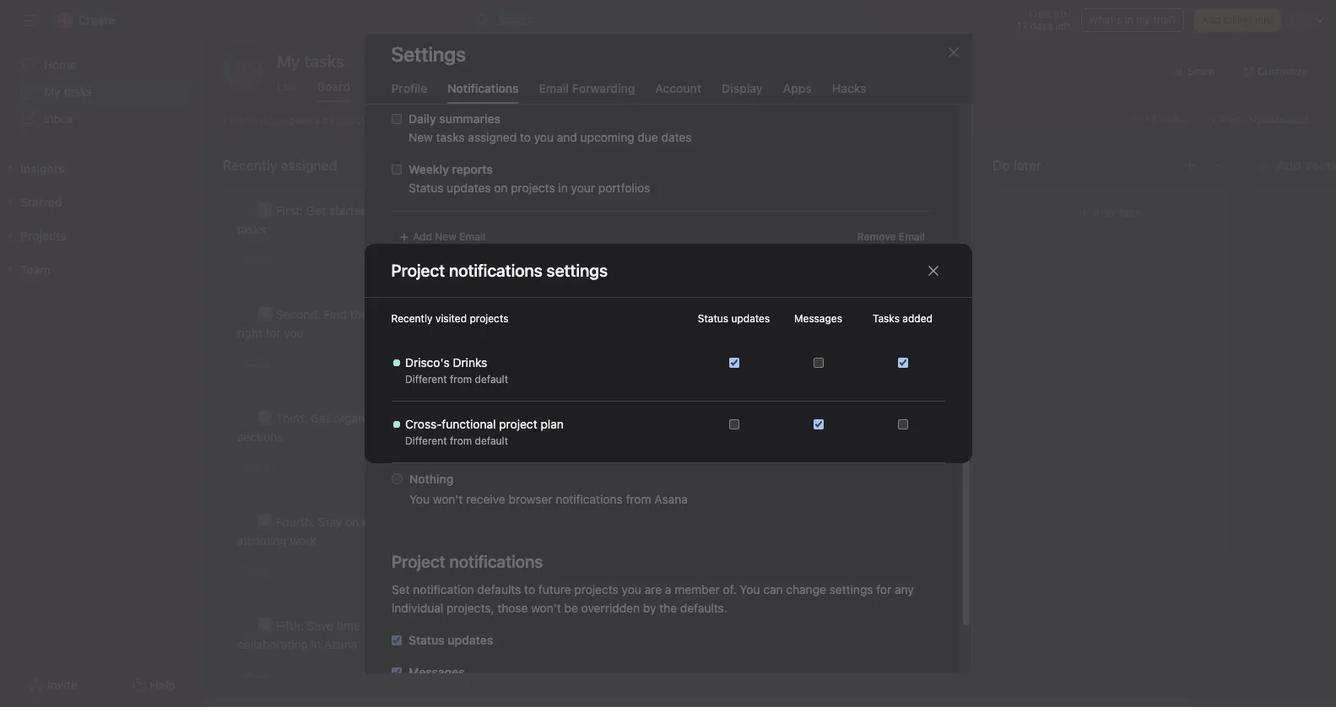 Task type: vqa. For each thing, say whether or not it's contained in the screenshot.


Task type: locate. For each thing, give the bounding box(es) containing it.
30 for 1️⃣ first: get started using my tasks
[[262, 253, 274, 266]]

1 different from default from the top
[[405, 373, 508, 386]]

functional
[[442, 417, 496, 432]]

add new email
[[413, 231, 485, 243]]

send me browser notifications for…
[[391, 313, 584, 328]]

remove email button
[[850, 225, 933, 249]]

list link
[[277, 79, 297, 102]]

Toggle notify about messages checkbox
[[814, 358, 824, 368]]

1 vertical spatial be
[[442, 438, 455, 453]]

2 horizontal spatial tasks
[[436, 130, 465, 144]]

1 default from the top
[[475, 373, 508, 386]]

my inside 1️⃣ first: get started using my tasks
[[404, 204, 420, 218]]

invite button
[[16, 670, 89, 701]]

1 horizontal spatial my
[[404, 204, 420, 218]]

3 oct 30 from the top
[[242, 461, 274, 474]]

notified inside @mentions only you'll be notified when someone mentions you
[[459, 438, 500, 453]]

1 vertical spatial when
[[503, 438, 532, 453]]

0 vertical spatial find
[[324, 307, 347, 322]]

0 horizontal spatial added
[[446, 384, 481, 399]]

oct 30 for 1️⃣ first: get started using my tasks
[[242, 253, 274, 266]]

1 horizontal spatial in
[[558, 181, 568, 195]]

asana inside 5️⃣ fifth: save time by collaborating in asana
[[324, 638, 358, 652]]

projects down browser notifications
[[470, 312, 509, 325]]

17
[[1017, 19, 1028, 32]]

when inside the "task updates you'll be notified when there's a comment on a task you're following, you're assigned a task, or you're added as a collaborator to a task"
[[503, 364, 532, 378]]

you inside nothing you won't receive browser notifications from asana
[[409, 492, 429, 507]]

browser down jan 12, 2024 "button"
[[508, 492, 552, 507]]

0 horizontal spatial new
[[408, 130, 433, 144]]

oct for 1️⃣ first: get started using my tasks
[[242, 253, 259, 266]]

you're right following,
[[785, 364, 819, 378]]

top
[[362, 515, 380, 529]]

0 vertical spatial asana
[[654, 492, 688, 507]]

0 vertical spatial my
[[44, 84, 60, 99]]

add task image
[[414, 159, 427, 172], [1184, 159, 1197, 172]]

0 horizontal spatial in
[[312, 638, 321, 652]]

on right comment
[[640, 364, 654, 378]]

of.
[[723, 583, 737, 597]]

Completed checkbox
[[235, 201, 255, 221], [235, 616, 255, 637]]

find
[[324, 307, 347, 322], [514, 430, 538, 444]]

0 vertical spatial different
[[405, 373, 447, 386]]

new
[[408, 130, 433, 144], [435, 231, 456, 243]]

2 horizontal spatial in
[[1125, 14, 1134, 26]]

get inside 3️⃣ third: get organized with sections
[[311, 411, 330, 426]]

oct 30 button for 2️⃣ second: find the layout that's right for you
[[242, 357, 274, 370]]

2 horizontal spatial the
[[659, 601, 677, 616]]

a
[[576, 364, 582, 378], [657, 364, 663, 378], [874, 364, 880, 378], [499, 384, 506, 399], [592, 384, 598, 399], [665, 583, 671, 597]]

messages up toggle notify about messages option in the bottom right of the page
[[795, 312, 843, 325]]

status updates up following,
[[698, 312, 770, 325]]

2 vertical spatial status
[[408, 633, 444, 648]]

0 horizontal spatial for
[[266, 326, 281, 340]]

status
[[408, 181, 443, 195], [698, 312, 729, 325], [408, 633, 444, 648]]

1 vertical spatial to
[[578, 384, 589, 399]]

be right you'll
[[442, 364, 455, 378]]

oct 30 button down 1️⃣
[[242, 253, 274, 266]]

board
[[317, 79, 351, 94]]

comment
[[586, 364, 637, 378]]

be inside the "task updates you'll be notified when there's a comment on a task you're following, you're assigned a task, or you're added as a collaborator to a task"
[[442, 364, 455, 378]]

from down drinks
[[450, 373, 472, 386]]

display button
[[722, 81, 763, 104]]

1 vertical spatial browser
[[508, 492, 552, 507]]

completed
[[269, 114, 320, 126]]

completed image left 5️⃣
[[235, 616, 255, 637]]

2 different from the top
[[405, 435, 447, 448]]

completed image up right
[[235, 305, 255, 325]]

by down are
[[643, 601, 656, 616]]

you down 'nothing'
[[409, 492, 429, 507]]

be down future
[[564, 601, 578, 616]]

notifications down the 25 at the top
[[490, 313, 557, 328]]

send
[[391, 313, 419, 328]]

1 when from the top
[[503, 364, 532, 378]]

for down 2️⃣
[[266, 326, 281, 340]]

the inside 2️⃣ second: find the layout that's right for you
[[350, 307, 368, 322]]

0 horizontal spatial my
[[44, 84, 60, 99]]

email
[[539, 81, 569, 95], [459, 231, 485, 243], [899, 231, 925, 243]]

1 horizontal spatial the
[[623, 222, 641, 236]]

1 vertical spatial tasks
[[436, 130, 465, 144]]

the
[[623, 222, 641, 236], [350, 307, 368, 322], [659, 601, 677, 616]]

1 completed image from the top
[[235, 201, 255, 221]]

default down drinks
[[475, 373, 508, 386]]

toggle notify about task creations checkbox left or
[[898, 358, 908, 368]]

2 different from default from the top
[[405, 435, 508, 448]]

a right are
[[665, 583, 671, 597]]

add task
[[837, 205, 886, 220], [1093, 205, 1143, 220], [580, 507, 629, 521]]

1 vertical spatial notified
[[459, 438, 500, 453]]

the for layout
[[350, 307, 368, 322]]

notifications
[[490, 313, 557, 328], [555, 492, 623, 507]]

completed image up jan
[[491, 427, 512, 448]]

status updates down the 'projects,'
[[408, 633, 493, 648]]

tasks down 1️⃣
[[237, 222, 266, 236]]

tasks inside 1️⃣ first: get started using my tasks
[[237, 222, 266, 236]]

1 add task image from the left
[[414, 159, 427, 172]]

1 vertical spatial toggle notify about status updates checkbox
[[729, 420, 739, 430]]

my tasks
[[277, 52, 345, 71]]

oct 30 down right
[[242, 357, 274, 370]]

your
[[571, 181, 595, 195]]

and
[[557, 130, 577, 144]]

jan 12, 2024 button
[[498, 461, 560, 474]]

1 30 from the top
[[262, 253, 274, 266]]

1 horizontal spatial add task button
[[746, 198, 963, 228]]

won't
[[433, 492, 463, 507]]

to down comment
[[578, 384, 589, 399]]

project
[[499, 417, 537, 432]]

5 oct 30 button from the top
[[242, 669, 274, 681]]

oct down incoming
[[242, 565, 259, 578]]

notified
[[459, 364, 500, 378], [459, 438, 500, 453]]

updates down visited
[[438, 344, 483, 358]]

Toggle notify about status updates checkbox
[[729, 358, 739, 368], [729, 420, 739, 430]]

30 down incoming
[[262, 565, 274, 578]]

add new email button
[[391, 225, 493, 249]]

browser
[[443, 313, 486, 328], [508, 492, 552, 507]]

2 default from the top
[[475, 435, 508, 448]]

0 vertical spatial tasks
[[64, 84, 92, 99]]

hide sidebar image
[[22, 14, 35, 27]]

oct 30 down the sections
[[242, 461, 274, 474]]

5 oct 30 from the top
[[242, 669, 274, 681]]

2 add task image from the left
[[1184, 159, 1197, 172]]

different for drisco's
[[405, 373, 447, 386]]

me
[[423, 313, 439, 328]]

tasks down summaries
[[436, 130, 465, 144]]

trial
[[1053, 8, 1072, 20]]

2 horizontal spatial add task
[[1093, 205, 1143, 220]]

in for 5️⃣ fifth: save time by collaborating in asana
[[312, 638, 321, 652]]

default for drinks
[[475, 373, 508, 386]]

add for the middle add task button
[[837, 205, 859, 220]]

2 vertical spatial tasks
[[237, 222, 266, 236]]

on down crucial tasks!
[[494, 181, 507, 195]]

to up crucial tasks!
[[520, 130, 531, 144]]

2 toggle notify about task creations checkbox from the top
[[898, 420, 908, 430]]

1 vertical spatial notifications
[[555, 492, 623, 507]]

with inside 3️⃣ third: get organized with sections
[[391, 411, 414, 426]]

0 horizontal spatial browser
[[443, 313, 486, 328]]

find right second:
[[324, 307, 347, 322]]

of
[[384, 515, 395, 529]]

1 vertical spatial find
[[514, 430, 538, 444]]

from down the functional
[[450, 435, 472, 448]]

projects
[[511, 181, 555, 195], [470, 312, 509, 325], [574, 583, 618, 597]]

email left team
[[459, 231, 485, 243]]

30 for 3️⃣ third: get organized with sections
[[262, 461, 274, 474]]

when for someone
[[503, 438, 532, 453]]

4️⃣ fourth: stay on top of incoming work
[[237, 515, 395, 548]]

1 different from the top
[[405, 373, 447, 386]]

you right 'mentions'
[[642, 438, 662, 453]]

you're down you'll
[[409, 384, 443, 399]]

oct for 3️⃣ third: get organized with sections
[[242, 461, 259, 474]]

upcoming
[[580, 130, 634, 144]]

browser notifications
[[391, 278, 551, 297]]

oct 30
[[242, 253, 274, 266], [242, 357, 274, 370], [242, 461, 274, 474], [242, 565, 274, 578], [242, 669, 274, 681]]

be inside @mentions only you'll be notified when someone mentions you
[[442, 438, 455, 453]]

projects down crucial tasks!
[[511, 181, 555, 195]]

0 vertical spatial toggle notify about task creations checkbox
[[898, 358, 908, 368]]

add inside add new email button
[[413, 231, 432, 243]]

1 horizontal spatial you
[[740, 583, 760, 597]]

1 horizontal spatial by
[[643, 601, 656, 616]]

completed image for find objective
[[491, 427, 512, 448]]

different from default down the functional
[[405, 435, 508, 448]]

new down daily
[[408, 130, 433, 144]]

in inside weekly reports status updates on projects in your portfolios
[[558, 181, 568, 195]]

completed image left 3️⃣
[[235, 409, 255, 429]]

due
[[637, 130, 658, 144]]

third:
[[276, 411, 308, 426]]

0 vertical spatial different from default
[[405, 373, 508, 386]]

on inside 4️⃣ fourth: stay on top of incoming work
[[346, 515, 359, 529]]

0 horizontal spatial with
[[391, 411, 414, 426]]

notified up "as"
[[459, 364, 500, 378]]

to up won't
[[524, 583, 535, 597]]

in left your
[[558, 181, 568, 195]]

completed image for 5️⃣ fifth: save time by collaborating in asana
[[235, 616, 255, 637]]

add for left add task button
[[580, 507, 602, 521]]

recently visited projects
[[391, 312, 509, 325]]

Completed checkbox
[[235, 305, 255, 325], [235, 409, 255, 429], [491, 427, 512, 448], [235, 513, 255, 533]]

get inside 1️⃣ first: get started using my tasks
[[306, 204, 326, 218]]

asana for in
[[324, 638, 358, 652]]

2️⃣
[[258, 307, 273, 322]]

3 oct 30 button from the top
[[242, 461, 274, 474]]

oct 30 down 1️⃣
[[242, 253, 274, 266]]

oct 30 down incoming
[[242, 565, 274, 578]]

fourth:
[[276, 515, 315, 529]]

completed image left 1️⃣
[[235, 201, 255, 221]]

1 vertical spatial status
[[698, 312, 729, 325]]

toggle notify about status updates checkbox for cross-functional project plan
[[729, 420, 739, 430]]

oct down 1️⃣
[[242, 253, 259, 266]]

1 horizontal spatial with
[[597, 222, 620, 236]]

2 horizontal spatial email
[[899, 231, 925, 243]]

2 vertical spatial from
[[626, 492, 651, 507]]

oct 30 button down right
[[242, 357, 274, 370]]

find inside 2️⃣ second: find the layout that's right for you
[[324, 307, 347, 322]]

tasks added
[[873, 312, 933, 325]]

1 vertical spatial from
[[450, 435, 472, 448]]

first:
[[276, 204, 303, 218]]

0 vertical spatial toggle notify about status updates checkbox
[[729, 358, 739, 368]]

0 vertical spatial you
[[409, 492, 429, 507]]

1 vertical spatial projects
[[470, 312, 509, 325]]

you inside set notification defaults to future projects you are a member of. you can change settings for any individual projects, those won't be overridden by the defaults.
[[740, 583, 760, 597]]

notifications
[[448, 81, 519, 95]]

1 toggle notify about status updates checkbox from the top
[[729, 358, 739, 368]]

1 vertical spatial the
[[350, 307, 368, 322]]

4 30 from the top
[[262, 565, 274, 578]]

different for cross-
[[405, 435, 447, 448]]

0 horizontal spatial projects
[[470, 312, 509, 325]]

get right third: at the bottom left
[[311, 411, 330, 426]]

projects inside project notifications settings dialog
[[470, 312, 509, 325]]

0 vertical spatial with
[[597, 222, 620, 236]]

1 vertical spatial toggle notify about task creations checkbox
[[898, 420, 908, 430]]

different from default for functional
[[405, 435, 508, 448]]

plan
[[540, 417, 564, 432]]

status down individual
[[408, 633, 444, 648]]

3 30 from the top
[[262, 461, 274, 474]]

with inside brand meeting with the marketing team
[[597, 222, 620, 236]]

5 30 from the top
[[262, 669, 274, 681]]

0 horizontal spatial status updates
[[408, 633, 493, 648]]

added
[[903, 312, 933, 325], [446, 384, 481, 399]]

oct 30 button down the sections
[[242, 461, 274, 474]]

1 horizontal spatial you're
[[693, 364, 726, 378]]

0 horizontal spatial assigned
[[468, 130, 517, 144]]

completed checkbox left "4️⃣"
[[235, 513, 255, 533]]

browser inside nothing you won't receive browser notifications from asana
[[508, 492, 552, 507]]

a down comment
[[592, 384, 598, 399]]

remove email
[[857, 231, 925, 243]]

work
[[290, 534, 317, 548]]

2 oct 30 from the top
[[242, 357, 274, 370]]

on inside the "task updates you'll be notified when there's a comment on a task you're following, you're assigned a task, or you're added as a collaborator to a task"
[[640, 364, 654, 378]]

when inside @mentions only you'll be notified when someone mentions you
[[503, 438, 532, 453]]

1 oct 30 from the top
[[242, 253, 274, 266]]

do later
[[993, 158, 1042, 173]]

completed checkbox left 5️⃣
[[235, 616, 255, 637]]

updates inside the "task updates you'll be notified when there's a comment on a task you're following, you're assigned a task, or you're added as a collaborator to a task"
[[438, 344, 483, 358]]

2 vertical spatial be
[[564, 601, 578, 616]]

1 horizontal spatial projects
[[511, 181, 555, 195]]

receive
[[466, 492, 505, 507]]

3 completed image from the top
[[235, 513, 255, 533]]

0 horizontal spatial email
[[459, 231, 485, 243]]

0 vertical spatial in
[[1125, 14, 1134, 26]]

1 completed checkbox from the top
[[235, 201, 255, 221]]

updates down the 'projects,'
[[447, 633, 493, 648]]

1 vertical spatial with
[[391, 411, 414, 426]]

you down second:
[[284, 326, 304, 340]]

calendar
[[371, 79, 421, 94]]

be for you'll
[[442, 438, 455, 453]]

cross-functional project plan
[[405, 417, 564, 432]]

new inside button
[[435, 231, 456, 243]]

oct down the sections
[[242, 461, 259, 474]]

1 horizontal spatial status updates
[[698, 312, 770, 325]]

add sectio
[[1277, 158, 1337, 173]]

status inside project notifications settings dialog
[[698, 312, 729, 325]]

1 horizontal spatial assigned
[[822, 364, 871, 378]]

2 oct 30 button from the top
[[242, 357, 274, 370]]

1 vertical spatial asana
[[324, 638, 358, 652]]

info
[[1256, 14, 1273, 26]]

1 vertical spatial different from default
[[405, 435, 508, 448]]

oct for 5️⃣ fifth: save time by collaborating in asana
[[242, 669, 259, 681]]

oct 30 down the collaborating
[[242, 669, 274, 681]]

you left and
[[534, 130, 554, 144]]

free
[[1029, 8, 1050, 20]]

4 oct 30 from the top
[[242, 565, 274, 578]]

completed checkbox for find objective
[[491, 427, 512, 448]]

1 horizontal spatial new
[[435, 231, 456, 243]]

change
[[786, 583, 826, 597]]

to inside the "task updates you'll be notified when there's a comment on a task you're following, you're assigned a task, or you're added as a collaborator to a task"
[[578, 384, 589, 399]]

completed image
[[235, 201, 255, 221], [235, 305, 255, 325], [235, 513, 255, 533], [235, 616, 255, 637]]

asana down time
[[324, 638, 358, 652]]

1 vertical spatial by
[[363, 619, 377, 633]]

30 down 1️⃣
[[262, 253, 274, 266]]

default down only
[[475, 435, 508, 448]]

task
[[246, 114, 266, 126], [862, 205, 886, 220], [1119, 205, 1143, 220], [666, 364, 689, 378], [602, 384, 625, 399], [605, 507, 629, 521]]

2 horizontal spatial you're
[[785, 364, 819, 378]]

what's in my trial?
[[1089, 14, 1177, 26]]

projects up overridden
[[574, 583, 618, 597]]

1 button
[[677, 459, 702, 476]]

in down save
[[312, 638, 321, 652]]

asana down the 1
[[654, 492, 688, 507]]

incoming
[[237, 534, 287, 548]]

when down 'project'
[[503, 438, 532, 453]]

get right first:
[[306, 204, 326, 218]]

be down @mentions
[[442, 438, 455, 453]]

0 horizontal spatial you
[[409, 492, 429, 507]]

1 vertical spatial you
[[740, 583, 760, 597]]

you inside daily summaries new tasks assigned to you and upcoming due dates
[[534, 130, 554, 144]]

0 horizontal spatial asana
[[324, 638, 358, 652]]

projects inside weekly reports status updates on projects in your portfolios
[[511, 181, 555, 195]]

0 vertical spatial for
[[266, 326, 281, 340]]

2 30 from the top
[[262, 357, 274, 370]]

oct down right
[[242, 357, 259, 370]]

1 horizontal spatial tasks
[[237, 222, 266, 236]]

messages down individual
[[408, 665, 465, 680]]

defaults
[[477, 583, 521, 597]]

toggle notify about task creations checkbox down task,
[[898, 420, 908, 430]]

status up the "task updates you'll be notified when there's a comment on a task you're following, you're assigned a task, or you're added as a collaborator to a task"
[[698, 312, 729, 325]]

close this dialog image
[[927, 264, 940, 277]]

be for you'll
[[442, 364, 455, 378]]

nothing you won't receive browser notifications from asana
[[409, 472, 688, 507]]

by
[[643, 601, 656, 616], [363, 619, 377, 633]]

second:
[[276, 307, 321, 322]]

on left top
[[346, 515, 359, 529]]

with
[[597, 222, 620, 236], [391, 411, 414, 426]]

only
[[475, 418, 498, 432]]

the inside brand meeting with the marketing team
[[623, 222, 641, 236]]

completed checkbox for 4️⃣ fourth: stay on top of incoming work
[[235, 513, 255, 533]]

asana inside nothing you won't receive browser notifications from asana
[[654, 492, 688, 507]]

0 vertical spatial completed checkbox
[[235, 201, 255, 221]]

asana for from
[[654, 492, 688, 507]]

1 horizontal spatial added
[[903, 312, 933, 325]]

0 vertical spatial assigned
[[468, 130, 517, 144]]

add billing info button
[[1195, 8, 1281, 32]]

toggle notify about status updates checkbox for drisco's drinks
[[729, 358, 739, 368]]

2 vertical spatial projects
[[574, 583, 618, 597]]

to inside set notification defaults to future projects you are a member of. you can change settings for any individual projects, those won't be overridden by the defaults.
[[524, 583, 535, 597]]

oct 30 button for 3️⃣ third: get organized with sections
[[242, 461, 274, 474]]

add inside add billing info button
[[1202, 14, 1221, 26]]

the left 'marketing'
[[623, 222, 641, 236]]

add billing info
[[1202, 14, 1273, 26]]

0 horizontal spatial messages
[[408, 665, 465, 680]]

tasks
[[873, 312, 900, 325]]

0 horizontal spatial the
[[350, 307, 368, 322]]

completed image
[[235, 409, 255, 429], [491, 427, 512, 448]]

profile
[[391, 81, 428, 95]]

1 horizontal spatial add task image
[[1184, 159, 1197, 172]]

find left "plan"
[[514, 430, 538, 444]]

0 horizontal spatial add task image
[[414, 159, 427, 172]]

added right "tasks"
[[903, 312, 933, 325]]

30 down the sections
[[262, 461, 274, 474]]

updates down reports
[[446, 181, 491, 195]]

Toggle notify about task creations checkbox
[[898, 358, 908, 368], [898, 420, 908, 430]]

when for there's
[[503, 364, 532, 378]]

2 notified from the top
[[459, 438, 500, 453]]

notifications inside nothing you won't receive browser notifications from asana
[[555, 492, 623, 507]]

different from default down drisco's drinks
[[405, 373, 508, 386]]

1 vertical spatial different
[[405, 435, 447, 448]]

calendar link
[[371, 79, 421, 102]]

1 horizontal spatial browser
[[508, 492, 552, 507]]

added left "as"
[[446, 384, 481, 399]]

the left layout
[[350, 307, 368, 322]]

a inside set notification defaults to future projects you are a member of. you can change settings for any individual projects, those won't be overridden by the defaults.
[[665, 583, 671, 597]]

2 horizontal spatial add task button
[[1003, 198, 1219, 228]]

email right remove
[[899, 231, 925, 243]]

the down are
[[659, 601, 677, 616]]

1 vertical spatial in
[[558, 181, 568, 195]]

free trial 17 days left
[[1017, 8, 1072, 32]]

with right the meeting
[[597, 222, 620, 236]]

completed checkbox up jan
[[491, 427, 512, 448]]

assigned left task,
[[822, 364, 871, 378]]

by inside set notification defaults to future projects you are a member of. you can change settings for any individual projects, those won't be overridden by the defaults.
[[643, 601, 656, 616]]

1 vertical spatial my
[[404, 204, 420, 218]]

my up inbox
[[44, 84, 60, 99]]

my inside 'link'
[[44, 84, 60, 99]]

notifications down 2024
[[555, 492, 623, 507]]

2 completed image from the top
[[235, 305, 255, 325]]

projects for notification
[[574, 583, 618, 597]]

0 vertical spatial by
[[643, 601, 656, 616]]

search list box
[[469, 7, 874, 34]]

projects inside set notification defaults to future projects you are a member of. you can change settings for any individual projects, those won't be overridden by the defaults.
[[574, 583, 618, 597]]

0 horizontal spatial find
[[324, 307, 347, 322]]

notified inside the "task updates you'll be notified when there's a comment on a task you're following, you're assigned a task, or you're added as a collaborator to a task"
[[459, 364, 500, 378]]

1 vertical spatial assigned
[[822, 364, 871, 378]]

4 completed image from the top
[[235, 616, 255, 637]]

2 toggle notify about status updates checkbox from the top
[[729, 420, 739, 430]]

in left "my"
[[1125, 14, 1134, 26]]

oct 30 button down incoming
[[242, 565, 274, 578]]

2 completed checkbox from the top
[[235, 616, 255, 637]]

0 vertical spatial default
[[475, 373, 508, 386]]

new up project
[[435, 231, 456, 243]]

close image
[[947, 46, 961, 59]]

completed checkbox left 1️⃣
[[235, 201, 255, 221]]

30 for 2️⃣ second: find the layout that's right for you
[[262, 357, 274, 370]]

toggle notify about task creations checkbox for cross-functional project plan
[[898, 420, 908, 430]]

2 when from the top
[[503, 438, 532, 453]]

12,
[[518, 461, 532, 474]]

1 notified from the top
[[459, 364, 500, 378]]

with up you'll
[[391, 411, 414, 426]]

1 vertical spatial added
[[446, 384, 481, 399]]

completed checkbox left 3️⃣
[[235, 409, 255, 429]]

2 vertical spatial in
[[312, 638, 321, 652]]

project notifications settings dialog
[[364, 244, 972, 464]]

the inside set notification defaults to future projects you are a member of. you can change settings for any individual projects, those won't be overridden by the defaults.
[[659, 601, 677, 616]]

files link
[[441, 79, 467, 102]]

oct 30 button for 4️⃣ fourth: stay on top of incoming work
[[242, 565, 274, 578]]

messages
[[795, 312, 843, 325], [408, 665, 465, 680]]

different down the drisco's
[[405, 373, 447, 386]]

4 oct 30 button from the top
[[242, 565, 274, 578]]

1 toggle notify about task creations checkbox from the top
[[898, 358, 908, 368]]

different from default for drinks
[[405, 373, 508, 386]]

daily summaries new tasks assigned to you and upcoming due dates
[[408, 111, 692, 144]]

add inside add sectio button
[[1277, 158, 1302, 173]]

in inside 5️⃣ fifth: save time by collaborating in asana
[[312, 638, 321, 652]]

tasks inside daily summaries new tasks assigned to you and upcoming due dates
[[436, 130, 465, 144]]

daily
[[408, 111, 436, 126]]

0 vertical spatial notified
[[459, 364, 500, 378]]

0 vertical spatial status updates
[[698, 312, 770, 325]]

inbox
[[44, 111, 74, 126]]

0 vertical spatial to
[[520, 130, 531, 144]]

1 oct 30 button from the top
[[242, 253, 274, 266]]

when
[[503, 364, 532, 378], [503, 438, 532, 453]]

oct 30 button down the collaborating
[[242, 669, 274, 681]]

using
[[371, 204, 401, 218]]

0 vertical spatial when
[[503, 364, 532, 378]]

1 horizontal spatial email
[[539, 81, 569, 95]]

1 vertical spatial new
[[435, 231, 456, 243]]

you're
[[693, 364, 726, 378], [785, 364, 819, 378], [409, 384, 443, 399]]

default
[[475, 373, 508, 386], [475, 435, 508, 448]]

notified for updates
[[459, 364, 500, 378]]

completed checkbox for 5️⃣ fifth: save time by collaborating in asana
[[235, 616, 255, 637]]



Task type: describe. For each thing, give the bounding box(es) containing it.
set notification defaults to future projects you are a member of. you can change settings for any individual projects, those won't be overridden by the defaults.
[[391, 583, 914, 616]]

27
[[542, 272, 554, 285]]

in for weekly reports status updates on projects in your portfolios
[[558, 181, 568, 195]]

task,
[[884, 364, 910, 378]]

inbox link
[[10, 106, 193, 133]]

started
[[329, 204, 368, 218]]

member
[[674, 583, 720, 597]]

list
[[277, 79, 297, 94]]

future
[[538, 583, 571, 597]]

account
[[656, 81, 702, 95]]

Toggle notify about messages checkbox
[[814, 420, 824, 430]]

get for started
[[306, 204, 326, 218]]

oct 30 for 3️⃣ third: get organized with sections
[[242, 461, 274, 474]]

25
[[518, 272, 531, 285]]

completed image for 3️⃣ third: get organized with sections
[[235, 409, 255, 429]]

add sectio button
[[1250, 150, 1337, 181]]

default for functional
[[475, 435, 508, 448]]

oct 30 for 4️⃣ fourth: stay on top of incoming work
[[242, 565, 274, 578]]

last task completed on oct 24
[[223, 114, 370, 126]]

add task image for recently assigned
[[414, 159, 427, 172]]

add for add new email button in the top of the page
[[413, 231, 432, 243]]

that's
[[407, 307, 438, 322]]

right
[[237, 326, 263, 340]]

0 vertical spatial browser
[[443, 313, 486, 328]]

visited
[[436, 312, 467, 325]]

my tasks link
[[10, 79, 193, 106]]

0 horizontal spatial add task button
[[480, 499, 716, 529]]

completed image for 2️⃣ second: find the layout that's right for you
[[235, 305, 255, 325]]

stay
[[318, 515, 342, 529]]

home link
[[10, 52, 193, 79]]

on inside weekly reports status updates on projects in your portfolios
[[494, 181, 507, 195]]

cross-
[[405, 417, 442, 432]]

oct left the 24
[[337, 114, 354, 126]]

completed image for 4️⃣ fourth: stay on top of incoming work
[[235, 513, 255, 533]]

tasks inside 'link'
[[64, 84, 92, 99]]

from for drinks
[[450, 373, 472, 386]]

you inside 2️⃣ second: find the layout that's right for you
[[284, 326, 304, 340]]

updates inside project notifications settings dialog
[[732, 312, 770, 325]]

from for functional
[[450, 435, 472, 448]]

apps button
[[783, 81, 812, 104]]

recently assigned
[[223, 158, 337, 173]]

1 horizontal spatial add task
[[837, 205, 886, 220]]

notifications settings
[[449, 261, 608, 280]]

in inside button
[[1125, 14, 1134, 26]]

new inside daily summaries new tasks assigned to you and upcoming due dates
[[408, 130, 433, 144]]

status inside weekly reports status updates on projects in your portfolios
[[408, 181, 443, 195]]

fifth:
[[276, 619, 304, 633]]

3️⃣ third: get organized with sections
[[237, 411, 414, 444]]

completed checkbox for 2️⃣ second: find the layout that's right for you
[[235, 305, 255, 325]]

hacks button
[[832, 81, 867, 104]]

completed checkbox for 3️⃣ third: get organized with sections
[[235, 409, 255, 429]]

won't
[[531, 601, 561, 616]]

updates inside weekly reports status updates on projects in your portfolios
[[446, 181, 491, 195]]

there's
[[536, 364, 573, 378]]

account button
[[656, 81, 702, 104]]

get for organized
[[311, 411, 330, 426]]

following,
[[730, 364, 782, 378]]

meeting
[[550, 222, 594, 236]]

someone
[[536, 438, 586, 453]]

drinks
[[453, 356, 487, 370]]

trial?
[[1154, 14, 1177, 26]]

ja
[[236, 64, 250, 79]]

1 horizontal spatial find
[[514, 430, 538, 444]]

4️⃣
[[258, 515, 273, 529]]

projects for reports
[[511, 181, 555, 195]]

assigned inside the "task updates you'll be notified when there's a comment on a task you're following, you're assigned a task, or you're added as a collaborator to a task"
[[822, 364, 871, 378]]

oct for 2️⃣ second: find the layout that's right for you
[[242, 357, 259, 370]]

apps
[[783, 81, 812, 95]]

1 vertical spatial messages
[[408, 665, 465, 680]]

from inside nothing you won't receive browser notifications from asana
[[626, 492, 651, 507]]

oct 30 for 2️⃣ second: find the layout that's right for you
[[242, 357, 274, 370]]

notified for only
[[459, 438, 500, 453]]

nothing
[[409, 472, 453, 486]]

save
[[307, 619, 333, 633]]

for inside set notification defaults to future projects you are a member of. you can change settings for any individual projects, those won't be overridden by the defaults.
[[876, 583, 891, 597]]

30 for 4️⃣ fourth: stay on top of incoming work
[[262, 565, 274, 578]]

settings
[[829, 583, 873, 597]]

weekly
[[408, 162, 449, 176]]

any
[[895, 583, 914, 597]]

sectio
[[1305, 158, 1337, 173]]

0 horizontal spatial add task
[[580, 507, 629, 521]]

a right there's
[[576, 364, 582, 378]]

to inside daily summaries new tasks assigned to you and upcoming due dates
[[520, 130, 531, 144]]

collaborator
[[509, 384, 575, 399]]

messages inside project notifications settings dialog
[[795, 312, 843, 325]]

oct 30 button for 1️⃣ first: get started using my tasks
[[242, 253, 274, 266]]

share button
[[1167, 60, 1223, 84]]

brand meeting with the marketing team
[[494, 222, 698, 255]]

collaborating
[[237, 638, 308, 652]]

a left task,
[[874, 364, 880, 378]]

status updates inside project notifications settings dialog
[[698, 312, 770, 325]]

defaults.
[[680, 601, 727, 616]]

team
[[494, 241, 521, 255]]

files
[[441, 79, 467, 94]]

1️⃣ first: get started using my tasks
[[237, 204, 420, 236]]

for inside 2️⃣ second: find the layout that's right for you
[[266, 326, 281, 340]]

my
[[1137, 14, 1151, 26]]

mentions
[[589, 438, 639, 453]]

jan 12, 2024
[[498, 461, 560, 474]]

oct 30 button for 5️⃣ fifth: save time by collaborating in asana
[[242, 669, 274, 681]]

are
[[644, 583, 662, 597]]

oct left the 25 at the top
[[498, 272, 515, 285]]

project
[[391, 261, 445, 280]]

notifications button
[[448, 81, 519, 104]]

search
[[498, 13, 536, 27]]

30 for 5️⃣ fifth: save time by collaborating in asana
[[262, 669, 274, 681]]

those
[[497, 601, 528, 616]]

toggle notify about task creations checkbox for drisco's drinks
[[898, 358, 908, 368]]

assigned inside daily summaries new tasks assigned to you and upcoming due dates
[[468, 130, 517, 144]]

can
[[763, 583, 783, 597]]

on down board link on the top left
[[322, 114, 334, 126]]

you inside set notification defaults to future projects you are a member of. you can change settings for any individual projects, those won't be overridden by the defaults.
[[622, 583, 641, 597]]

be inside set notification defaults to future projects you are a member of. you can change settings for any individual projects, those won't be overridden by the defaults.
[[564, 601, 578, 616]]

you inside @mentions only you'll be notified when someone mentions you
[[642, 438, 662, 453]]

oct for 4️⃣ fourth: stay on top of incoming work
[[242, 565, 259, 578]]

global element
[[0, 41, 203, 143]]

1 vertical spatial status updates
[[408, 633, 493, 648]]

added inside project notifications settings dialog
[[903, 312, 933, 325]]

drisco's drinks
[[405, 356, 487, 370]]

you'll
[[409, 438, 439, 453]]

completed image for 1️⃣ first: get started using my tasks
[[235, 201, 255, 221]]

task
[[409, 344, 435, 358]]

search button
[[469, 7, 874, 34]]

notification
[[413, 583, 474, 597]]

ja button
[[223, 52, 263, 92]]

24
[[357, 114, 370, 126]]

add task image for do later
[[1184, 159, 1197, 172]]

0 vertical spatial notifications
[[490, 313, 557, 328]]

project notifications settings
[[391, 261, 608, 280]]

organized
[[334, 411, 387, 426]]

a right comment
[[657, 364, 663, 378]]

oct 30 for 5️⃣ fifth: save time by collaborating in asana
[[242, 669, 274, 681]]

jan
[[498, 461, 515, 474]]

email inside button
[[899, 231, 925, 243]]

completed checkbox for 1️⃣ first: get started using my tasks
[[235, 201, 255, 221]]

home
[[44, 57, 76, 72]]

add for add task button to the right
[[1093, 205, 1116, 220]]

0 horizontal spatial you're
[[409, 384, 443, 399]]

objective
[[541, 430, 590, 444]]

for…
[[560, 313, 584, 328]]

the for marketing
[[623, 222, 641, 236]]

added inside the "task updates you'll be notified when there's a comment on a task you're following, you're assigned a task, or you're added as a collaborator to a task"
[[446, 384, 481, 399]]

a right "as"
[[499, 384, 506, 399]]

@mentions only you'll be notified when someone mentions you
[[409, 418, 662, 453]]

by inside 5️⃣ fifth: save time by collaborating in asana
[[363, 619, 377, 633]]

add for add sectio button at the top of the page
[[1277, 158, 1302, 173]]

@mentions
[[409, 418, 472, 432]]

drisco's
[[405, 356, 449, 370]]



